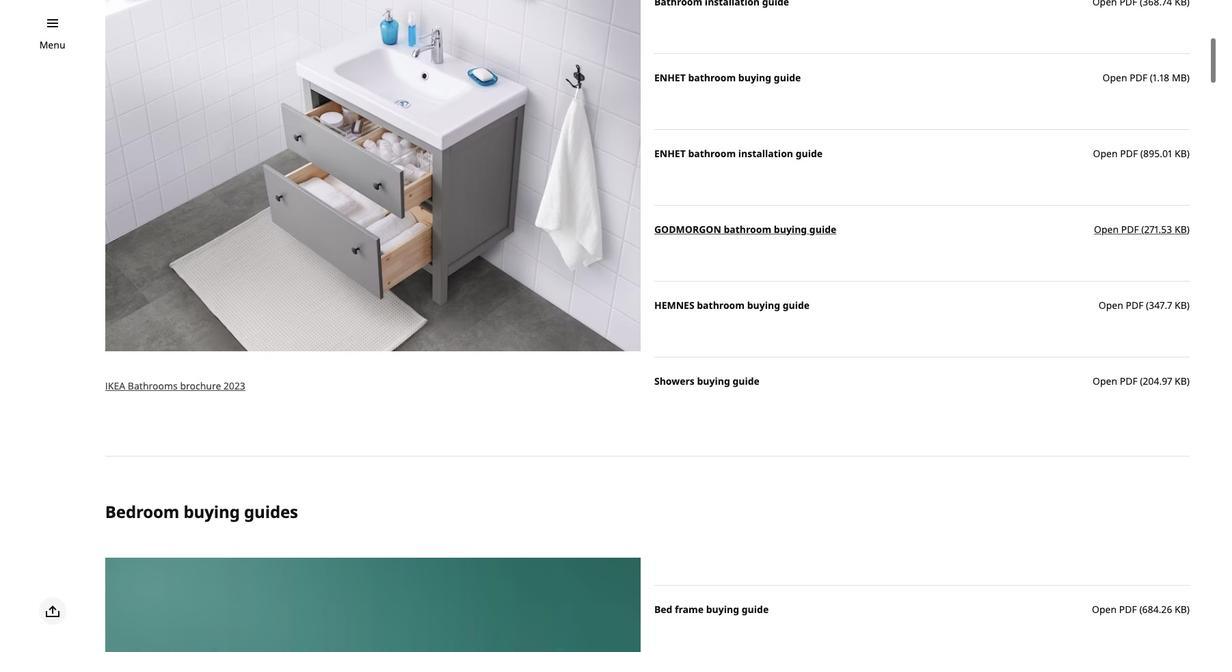 Task type: locate. For each thing, give the bounding box(es) containing it.
2 ) from the top
[[1188, 147, 1191, 160]]

brochure
[[180, 379, 221, 392]]

4 ) from the top
[[1188, 299, 1191, 312]]

open left 271.53
[[1095, 223, 1119, 236]]

open for open pdf ( 271.53 kb )
[[1095, 223, 1119, 236]]

4 kb from the top
[[1175, 375, 1188, 388]]

) right the 684.26
[[1188, 604, 1191, 617]]

kb right 204.97
[[1175, 375, 1188, 388]]

bathroom for enhet bathroom buying guide
[[689, 71, 736, 84]]

1 ) from the top
[[1188, 71, 1191, 84]]

buying for godmorgon bathroom buying guide
[[774, 223, 808, 236]]

ikea bathrooms brochure 2023 link
[[105, 379, 245, 392]]

guides
[[244, 501, 298, 523]]

6 ) from the top
[[1188, 604, 1191, 617]]

open left 347.7
[[1099, 299, 1124, 312]]

pdf for 684.26
[[1120, 604, 1138, 617]]

pdf left 1.18 at top right
[[1130, 71, 1148, 84]]

guide for godmorgon bathroom buying guide
[[810, 223, 837, 236]]

open for open pdf ( 1.18 mb )
[[1103, 71, 1128, 84]]

kb right 271.53
[[1175, 223, 1188, 236]]

kb for 271.53 kb
[[1175, 223, 1188, 236]]

ikea
[[105, 379, 125, 392]]

open
[[1103, 71, 1128, 84], [1094, 147, 1118, 160], [1095, 223, 1119, 236], [1099, 299, 1124, 312], [1093, 375, 1118, 388], [1093, 604, 1117, 617]]

2 enhet from the top
[[655, 147, 686, 160]]

kb right the 684.26
[[1175, 604, 1188, 617]]

kb right 895.01
[[1175, 147, 1188, 160]]

open pdf ( 1.18 mb )
[[1103, 71, 1191, 84]]

open left 895.01
[[1094, 147, 1118, 160]]

enhet
[[655, 71, 686, 84], [655, 147, 686, 160]]

) for 271.53 kb
[[1188, 223, 1191, 236]]

bedroom buying guides
[[105, 501, 298, 523]]

pdf for 204.97
[[1121, 375, 1138, 388]]

) for 204.97 kb
[[1188, 375, 1191, 388]]

) right 347.7
[[1188, 299, 1191, 312]]

) for 1.18 mb
[[1188, 71, 1191, 84]]

(
[[1151, 71, 1154, 84], [1141, 147, 1144, 160], [1142, 223, 1145, 236], [1147, 299, 1150, 312], [1141, 375, 1144, 388], [1140, 604, 1143, 617]]

open left 204.97
[[1093, 375, 1118, 388]]

kb for 684.26 kb
[[1175, 604, 1188, 617]]

1 enhet from the top
[[655, 71, 686, 84]]

5 ) from the top
[[1188, 375, 1191, 388]]

open for open pdf ( 204.97 kb )
[[1093, 375, 1118, 388]]

2 kb from the top
[[1175, 223, 1188, 236]]

frame
[[675, 604, 704, 617]]

guide
[[774, 71, 801, 84], [796, 147, 823, 160], [810, 223, 837, 236], [783, 299, 810, 312], [733, 375, 760, 388], [742, 604, 769, 617]]

pdf for 1.18
[[1130, 71, 1148, 84]]

2023
[[224, 379, 245, 392]]

895.01
[[1144, 147, 1173, 160]]

bed
[[655, 604, 673, 617]]

pdf left 347.7
[[1127, 299, 1144, 312]]

) right 1.18 at top right
[[1188, 71, 1191, 84]]

1 vertical spatial enhet
[[655, 147, 686, 160]]

) right 204.97
[[1188, 375, 1191, 388]]

ikea bathrooms brochure 2023
[[105, 379, 245, 392]]

hemnes bathroom buying guide
[[655, 299, 810, 312]]

( for 895.01 kb
[[1141, 147, 1144, 160]]

buying
[[739, 71, 772, 84], [774, 223, 808, 236], [748, 299, 781, 312], [698, 375, 731, 388], [184, 501, 240, 523], [707, 604, 740, 617]]

3 ) from the top
[[1188, 223, 1191, 236]]

pdf left 895.01
[[1121, 147, 1139, 160]]

( for 204.97 kb
[[1141, 375, 1144, 388]]

3 kb from the top
[[1175, 299, 1188, 312]]

open left 1.18 at top right
[[1103, 71, 1128, 84]]

5 kb from the top
[[1175, 604, 1188, 617]]

pdf
[[1130, 71, 1148, 84], [1121, 147, 1139, 160], [1122, 223, 1140, 236], [1127, 299, 1144, 312], [1121, 375, 1138, 388], [1120, 604, 1138, 617]]

pdf left 271.53
[[1122, 223, 1140, 236]]

pdf for 347.7
[[1127, 299, 1144, 312]]

) right 271.53
[[1188, 223, 1191, 236]]

pdf left 204.97
[[1121, 375, 1138, 388]]

bed frame buying guide
[[655, 604, 769, 617]]

( for 1.18 mb
[[1151, 71, 1154, 84]]

0 vertical spatial enhet
[[655, 71, 686, 84]]

kb right 347.7
[[1175, 299, 1188, 312]]

)
[[1188, 71, 1191, 84], [1188, 147, 1191, 160], [1188, 223, 1191, 236], [1188, 299, 1191, 312], [1188, 375, 1191, 388], [1188, 604, 1191, 617]]

bathroom
[[689, 71, 736, 84], [689, 147, 736, 160], [724, 223, 772, 236], [697, 299, 745, 312]]

1.18
[[1154, 71, 1170, 84]]

271.53
[[1145, 223, 1173, 236]]

buying for hemnes bathroom buying guide
[[748, 299, 781, 312]]

guide for enhet bathroom installation guide
[[796, 147, 823, 160]]

a white bathroom with a gray sink cabinet with the drawers open, displaying bathroom supplies image
[[105, 0, 641, 352]]

kb
[[1175, 147, 1188, 160], [1175, 223, 1188, 236], [1175, 299, 1188, 312], [1175, 375, 1188, 388], [1175, 604, 1188, 617]]

open left the 684.26
[[1093, 604, 1117, 617]]

1 kb from the top
[[1175, 147, 1188, 160]]

pdf left the 684.26
[[1120, 604, 1138, 617]]

) right 895.01
[[1188, 147, 1191, 160]]



Task type: describe. For each thing, give the bounding box(es) containing it.
684.26
[[1143, 604, 1173, 617]]

buying for bed frame buying guide
[[707, 604, 740, 617]]

bathrooms
[[128, 379, 178, 392]]

) for 684.26 kb
[[1188, 604, 1191, 617]]

showers
[[655, 375, 695, 388]]

open for open pdf ( 684.26 kb )
[[1093, 604, 1117, 617]]

pdf for 271.53
[[1122, 223, 1140, 236]]

kb for 895.01 kb
[[1175, 147, 1188, 160]]

open pdf ( 347.7 kb )
[[1099, 299, 1191, 312]]

open for open pdf ( 347.7 kb )
[[1099, 299, 1124, 312]]

open pdf ( 895.01 kb )
[[1094, 147, 1191, 160]]

open for open pdf ( 895.01 kb )
[[1094, 147, 1118, 160]]

bathroom for hemnes bathroom buying guide
[[697, 299, 745, 312]]

) for 347.7 kb
[[1188, 299, 1191, 312]]

( for 271.53 kb
[[1142, 223, 1145, 236]]

pdf for 895.01
[[1121, 147, 1139, 160]]

bathroom for godmorgon bathroom buying guide
[[724, 223, 772, 236]]

kb for 347.7 kb
[[1175, 299, 1188, 312]]

bathroom for enhet bathroom installation guide
[[689, 147, 736, 160]]

open pdf ( 204.97 kb )
[[1093, 375, 1191, 388]]

menu button
[[39, 38, 65, 53]]

guide for hemnes bathroom buying guide
[[783, 299, 810, 312]]

204.97
[[1144, 375, 1173, 388]]

enhet bathroom buying guide
[[655, 71, 801, 84]]

) for 895.01 kb
[[1188, 147, 1191, 160]]

347.7
[[1150, 299, 1173, 312]]

a green wall with a natural wood bed frame and white bedlinen image
[[105, 559, 641, 653]]

open pdf ( 684.26 kb )
[[1093, 604, 1191, 617]]

enhet for enhet bathroom buying guide
[[655, 71, 686, 84]]

bedroom
[[105, 501, 180, 523]]

installation
[[739, 147, 794, 160]]

menu
[[39, 38, 65, 51]]

kb for 204.97 kb
[[1175, 375, 1188, 388]]

( for 684.26 kb
[[1140, 604, 1143, 617]]

godmorgon
[[655, 223, 722, 236]]

showers buying guide
[[655, 375, 760, 388]]

guide for bed frame buying guide
[[742, 604, 769, 617]]

enhet bathroom installation guide
[[655, 147, 823, 160]]

buying for enhet bathroom buying guide
[[739, 71, 772, 84]]

open pdf ( 271.53 kb )
[[1095, 223, 1191, 236]]

hemnes
[[655, 299, 695, 312]]

( for 347.7 kb
[[1147, 299, 1150, 312]]

guide for enhet bathroom buying guide
[[774, 71, 801, 84]]

godmorgon bathroom buying guide
[[655, 223, 837, 236]]

enhet for enhet bathroom installation guide
[[655, 147, 686, 160]]

mb
[[1173, 71, 1188, 84]]



Task type: vqa. For each thing, say whether or not it's contained in the screenshot.
bedroom buying guides on the left bottom
yes



